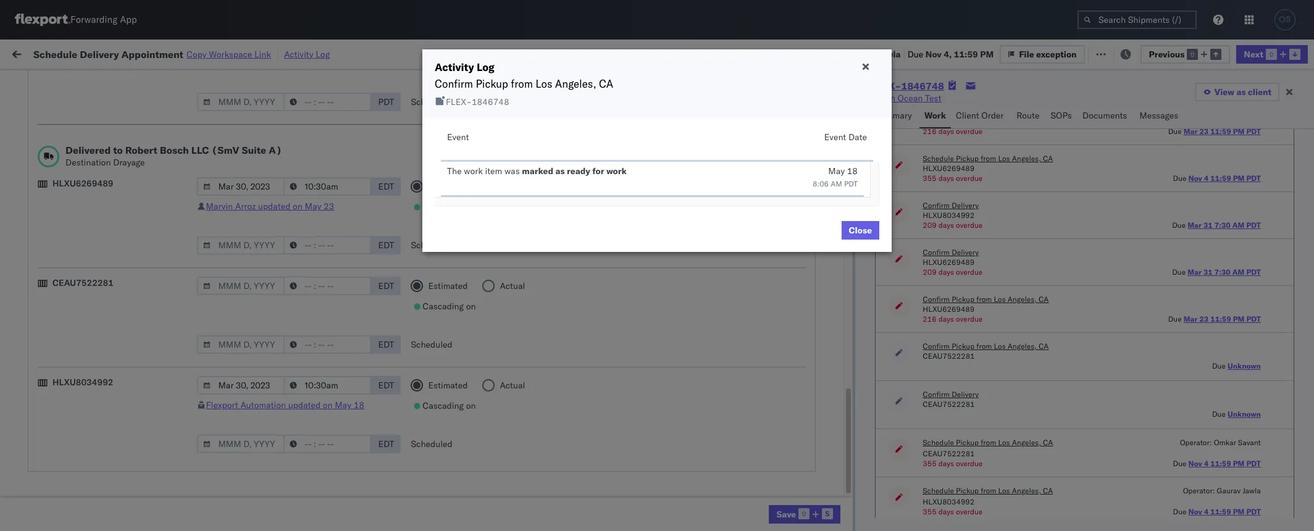 Task type: locate. For each thing, give the bounding box(es) containing it.
1 vertical spatial 23
[[324, 201, 334, 212]]

mar 31 7:30 am pdt button for confirm delivery hlxu8034992
[[1188, 220, 1261, 230]]

updated down "24,"
[[288, 400, 321, 411]]

4 down gaurav jawla
[[1204, 174, 1209, 183]]

5 edt from the top
[[378, 380, 394, 391]]

3 11:59 pm pdt, nov 4, 2022 from the top
[[231, 203, 344, 214]]

work for the
[[464, 165, 483, 177]]

pm
[[980, 48, 994, 60], [1233, 127, 1245, 136], [257, 149, 271, 160], [1233, 174, 1245, 183], [257, 176, 271, 187], [257, 203, 271, 214], [257, 230, 271, 241], [257, 257, 271, 268], [257, 284, 271, 295], [1233, 314, 1245, 324], [252, 339, 265, 350], [257, 393, 271, 404], [252, 447, 265, 459], [1233, 459, 1245, 468], [1233, 507, 1245, 516]]

2 vertical spatial dec
[[289, 366, 305, 377]]

bosch ocean test link
[[871, 92, 941, 104]]

2 vertical spatial 23
[[1199, 314, 1209, 324]]

0 vertical spatial 355 days overdue
[[923, 174, 983, 183]]

1 vertical spatial gvcu5265864
[[890, 447, 951, 458]]

5 mmm d, yyyy text field from the top
[[197, 376, 285, 395]]

rotterdam,
[[116, 441, 160, 452]]

for right 'ready'
[[592, 165, 604, 177]]

216 days overdue for 2nd the mar 23 11:59 pm pdt button
[[923, 314, 983, 324]]

confirm pickup from los angeles, ca button for ceau7522281
[[923, 341, 1049, 351]]

3 schedule pickup from los angeles, ca link from the top
[[28, 229, 180, 241]]

jan for 12,
[[294, 393, 308, 404]]

os button
[[1271, 6, 1299, 34]]

due mar 31 7:30 am pdt for confirm delivery hlxu8034992
[[1172, 220, 1261, 230]]

355 days overdue for hlxu8034992
[[923, 507, 983, 516]]

schedule pickup from los angeles, ca link
[[28, 147, 180, 160], [28, 174, 180, 187], [28, 229, 180, 241], [28, 283, 180, 295], [28, 392, 180, 404]]

0 horizontal spatial 18
[[354, 400, 364, 411]]

1 vertical spatial dec
[[289, 339, 305, 350]]

unknown inside confirm delivery ceau7522281 due unknown
[[1228, 409, 1261, 419]]

1 horizontal spatial work
[[464, 165, 483, 177]]

6 edt from the top
[[378, 438, 394, 450]]

1 horizontal spatial for
[[592, 165, 604, 177]]

work for my
[[35, 45, 67, 62]]

0 vertical spatial actual
[[500, 181, 525, 192]]

1 vertical spatial due nov 4 11:59 pm pdt
[[1173, 459, 1261, 468]]

pst, for 8:30 pm pst, jan 23, 2023
[[268, 447, 286, 459]]

2 11:59 pm pdt, nov 4, 2022 from the top
[[231, 176, 344, 187]]

jan left 12, on the left bottom of the page
[[294, 393, 308, 404]]

may inside the may 18 8:06 am pdt
[[828, 165, 845, 177]]

batch action button
[[1225, 44, 1306, 63]]

-- : -- -- text field
[[284, 93, 371, 111], [284, 177, 371, 196], [284, 376, 371, 395]]

4 edt from the top
[[378, 339, 394, 350]]

23, for 2022
[[307, 339, 320, 350]]

flex-
[[871, 80, 901, 92], [446, 96, 472, 107], [794, 121, 821, 132], [794, 149, 821, 160], [794, 176, 821, 187], [794, 203, 821, 214], [794, 230, 821, 241], [794, 257, 821, 268], [794, 284, 821, 295], [794, 312, 821, 323], [794, 339, 821, 350], [794, 366, 821, 377], [794, 393, 821, 404], [794, 420, 821, 431], [794, 447, 821, 459], [794, 475, 821, 486], [794, 502, 821, 513]]

from inside schedule pickup from los angeles, ca hlxu6269489
[[981, 154, 996, 163]]

0 vertical spatial schedule delivery appointment
[[28, 202, 152, 213]]

1 vertical spatial may
[[305, 201, 321, 212]]

pickup inside confirm pickup from los angeles, ca hlxu6269489
[[952, 295, 975, 304]]

operator: gaurav jawla up flex-1846748 'link'
[[809, 48, 901, 60]]

1 vertical spatial cascading
[[423, 301, 464, 312]]

pst, right '8:30'
[[268, 447, 286, 459]]

1 209 from the top
[[923, 220, 937, 230]]

7:30 for confirm delivery hlxu6269489
[[1214, 267, 1231, 277]]

1889466 for 6:00 am pst, dec 24, 2022
[[821, 366, 858, 377]]

was
[[504, 165, 520, 177]]

may right 12, on the left bottom of the page
[[335, 400, 351, 411]]

0 vertical spatial upload customs clearance documents button
[[28, 120, 182, 134]]

1 horizontal spatial operator: gaurav jawla
[[1183, 486, 1261, 495]]

lhuu7894563, uetu5238478
[[890, 284, 1017, 295], [890, 311, 1017, 322], [890, 338, 1017, 350], [890, 366, 1017, 377]]

mar 31 7:30 am pdt button
[[1188, 220, 1261, 230], [1188, 267, 1261, 277]]

760 at risk
[[228, 48, 270, 59]]

13,
[[312, 284, 326, 295]]

6 ocean fcl from the top
[[441, 284, 484, 295]]

schedule inside schedule pickup from los angeles, ca hlxu6269489
[[923, 154, 954, 163]]

pst, down 11:00 pm pst, nov 8, 2022
[[273, 284, 292, 295]]

flex-1889466 for 11:59 pm pst, dec 13, 2022
[[794, 284, 858, 295]]

flex-1893174 button
[[775, 390, 861, 407], [775, 390, 861, 407]]

1 horizontal spatial event
[[824, 132, 846, 143]]

2 horizontal spatial jawla
[[1243, 486, 1261, 495]]

file up mbl/mawb numbers in the top of the page
[[1019, 48, 1034, 60]]

status
[[68, 76, 89, 86]]

0 vertical spatial cascading on
[[423, 201, 476, 212]]

log up mode button
[[477, 61, 495, 73]]

4 -- : -- -- text field from the top
[[284, 435, 371, 453]]

355 down abcd1234560
[[923, 507, 937, 516]]

jawla up flex-1846748 'link'
[[878, 48, 901, 60]]

23, up "24,"
[[307, 339, 320, 350]]

upload customs clearance documents link
[[28, 120, 182, 132], [28, 256, 182, 268]]

3 nov 4 11:59 pm pdt button from the top
[[1188, 507, 1261, 516]]

1 vertical spatial 31
[[1203, 267, 1213, 277]]

schedule delivery appointment for flex-1889466
[[28, 311, 152, 322]]

-- : -- -- text field for ceau7522281
[[284, 335, 371, 354]]

karl
[[735, 502, 751, 513]]

marked
[[522, 165, 553, 177]]

355 days overdue down abcd1234560
[[923, 507, 983, 516]]

1 upload from the top
[[28, 121, 56, 132]]

save button
[[769, 505, 841, 524]]

clearance for 11:00 pm pst, nov 8, 2022
[[96, 257, 135, 268]]

2 schedule delivery appointment link from the top
[[28, 310, 152, 323]]

0 vertical spatial jawla
[[878, 48, 901, 60]]

2 mmm d, yyyy text field from the top
[[197, 177, 285, 196]]

dec left "24,"
[[289, 366, 305, 377]]

205 on track
[[285, 48, 335, 59]]

18
[[847, 165, 858, 177], [354, 400, 364, 411]]

dec left 13,
[[294, 284, 310, 295]]

maeu9408431 down maeu9736123
[[985, 420, 1047, 431]]

355 days overdue up confirm delivery hlxu8034992
[[923, 174, 983, 183]]

as right view
[[1237, 86, 1246, 98]]

1660288
[[821, 121, 858, 132]]

0 vertical spatial destination
[[65, 157, 111, 168]]

3 lhuu7894563, uetu5238478 from the top
[[890, 338, 1017, 350]]

0 horizontal spatial work
[[35, 45, 67, 62]]

1 vertical spatial due mar 31 7:30 am pdt
[[1172, 267, 1261, 277]]

3 -- : -- -- text field from the top
[[284, 376, 371, 395]]

work down 'container numbers' button
[[924, 110, 946, 121]]

2 vertical spatial schedule delivery appointment
[[28, 420, 152, 431]]

1 horizontal spatial gaurav
[[1166, 121, 1194, 132]]

355 up abcd1234560
[[923, 459, 937, 468]]

confirm delivery button
[[923, 201, 979, 211], [923, 248, 979, 258], [28, 365, 94, 378], [923, 390, 979, 400]]

drayage
[[113, 157, 145, 168]]

edt for mmm d, yyyy text box associated with -- : -- -- text field associated with 23
[[378, 181, 394, 192]]

1 horizontal spatial work
[[924, 110, 946, 121]]

confirm pickup from los angeles, ca button up confirm delivery
[[28, 337, 175, 351]]

1 horizontal spatial destination
[[1251, 475, 1296, 486]]

355 days overdue for ceau7522281
[[923, 459, 983, 468]]

10 ocean fcl from the top
[[441, 393, 484, 404]]

confirm inside confirm delivery hlxu8034992
[[923, 201, 950, 210]]

0 vertical spatial upload customs clearance documents link
[[28, 120, 182, 132]]

arroz
[[235, 201, 256, 212]]

log right 205
[[316, 48, 330, 60]]

1 1889466 from the top
[[821, 284, 858, 295]]

2 days from the top
[[938, 174, 954, 183]]

hlxu8034992 inside confirm delivery hlxu8034992
[[923, 211, 975, 220]]

1846748
[[901, 80, 944, 92], [472, 96, 509, 107], [821, 149, 858, 160], [821, 176, 858, 187], [821, 203, 858, 214], [821, 230, 858, 241], [821, 257, 858, 268]]

2 vertical spatial test123456
[[985, 230, 1037, 241]]

jawla down view
[[1196, 121, 1217, 132]]

4 flex-1889466 from the top
[[794, 366, 858, 377]]

delivery inside confirm delivery hlxu6269489
[[952, 248, 979, 257]]

event
[[447, 132, 469, 143], [824, 132, 846, 143]]

unknown button for confirm delivery ceau7522281 due unknown
[[1228, 409, 1261, 419]]

0 vertical spatial 4
[[1204, 174, 1209, 183]]

1 unknown button from the top
[[1228, 361, 1261, 371]]

cascading on for marvin arroz updated on may 23
[[423, 201, 476, 212]]

customs for 11:00
[[59, 257, 93, 268]]

3 days from the top
[[938, 220, 954, 230]]

355
[[923, 174, 937, 183], [923, 459, 937, 468], [923, 507, 937, 516]]

uetu5238478 for 4:00 pm pst, dec 23, 2022
[[956, 338, 1017, 350]]

0 vertical spatial nov 4 11:59 pm pdt button
[[1188, 174, 1261, 183]]

2 upload customs clearance documents button from the top
[[28, 256, 182, 270]]

-- : -- -- text field for 23
[[284, 177, 371, 196]]

1 vertical spatial due mar 23 11:59 pm pdt
[[1168, 314, 1261, 324]]

gaurav up flex-1846748 'link'
[[846, 48, 876, 60]]

activity up mode
[[435, 61, 474, 73]]

0 vertical spatial estimated
[[428, 181, 468, 192]]

days for 2nd the mar 23 11:59 pm pdt button from the bottom
[[938, 127, 954, 136]]

mode button
[[435, 97, 517, 109]]

2 clearance from the top
[[96, 257, 135, 268]]

activity log up mode button
[[435, 61, 495, 73]]

due mar 23 11:59 pm pdt for 2nd the mar 23 11:59 pm pdt button
[[1168, 314, 1261, 324]]

2 vertical spatial 355 days overdue
[[923, 507, 983, 516]]

0 vertical spatial flex-2130387
[[794, 420, 858, 431]]

omkar down jaehyung choi - test origin agent in the bottom right of the page
[[1214, 438, 1236, 447]]

days down confirm delivery hlxu6269489
[[938, 267, 954, 277]]

app
[[120, 14, 137, 26]]

1 vertical spatial operator: gaurav jawla
[[1183, 486, 1261, 495]]

bosch inside "delivered to robert bosch llc (smv suite a) destination drayage"
[[160, 144, 189, 156]]

choi up operator: omkar savant
[[1204, 420, 1223, 431]]

flex-1660288 button
[[775, 118, 861, 136], [775, 118, 861, 136]]

216 for 2nd the mar 23 11:59 pm pdt button from the bottom
[[923, 127, 937, 136]]

schedule delivery appointment up confirm pickup from los angeles, ca link
[[28, 311, 152, 322]]

1 355 from the top
[[923, 174, 937, 183]]

from inside confirm pickup from los angeles, ca hlxu6269489
[[976, 295, 992, 304]]

1 mar 31 7:30 am pdt button from the top
[[1188, 220, 1261, 230]]

uetu5238478 for 11:59 pm pst, dec 13, 2022
[[956, 284, 1017, 295]]

23,
[[307, 339, 320, 350], [304, 447, 318, 459]]

mmm d, yyyy text field up "11:00" at left
[[197, 236, 285, 254]]

3 hlxu6269489, from the top
[[956, 203, 1019, 214]]

client order
[[956, 110, 1004, 121]]

jaehyung up operator: omkar savant
[[1166, 420, 1202, 431]]

2 unknown from the top
[[1228, 409, 1261, 419]]

dec for 13,
[[294, 284, 310, 295]]

1 horizontal spatial savant
[[1238, 438, 1261, 447]]

ceau7522281
[[52, 277, 114, 288], [923, 351, 975, 361], [923, 400, 975, 409], [923, 449, 975, 458]]

maeu9408431 down --
[[985, 502, 1047, 513]]

pickup
[[476, 77, 508, 90], [67, 148, 94, 159], [956, 154, 979, 163], [67, 175, 94, 186], [67, 229, 94, 241], [67, 284, 94, 295], [952, 295, 975, 304], [62, 338, 89, 349], [952, 341, 975, 351], [67, 392, 94, 404], [956, 438, 979, 447], [67, 441, 94, 452], [956, 486, 979, 495]]

1 horizontal spatial log
[[477, 61, 495, 73]]

nov 4 11:59 pm pdt button down gaurav jawla
[[1188, 174, 1261, 183]]

confirm inside button
[[28, 338, 60, 349]]

edt for 2nd mmm d, yyyy text box from the bottom
[[378, 339, 394, 350]]

numbers inside button
[[925, 99, 956, 109]]

resize handle column header
[[209, 96, 224, 531], [369, 96, 384, 531], [420, 96, 435, 531], [514, 96, 529, 531], [609, 96, 623, 531], [754, 96, 768, 531], [869, 96, 884, 531], [964, 96, 979, 531], [1145, 96, 1160, 531], [1239, 96, 1254, 531], [1283, 96, 1297, 531]]

-- : -- -- text field down 19,
[[284, 177, 371, 196]]

ca inside confirm pickup from los angeles, ca ceau7522281 due unknown
[[1039, 341, 1049, 351]]

2 vertical spatial maeu9408431
[[985, 502, 1047, 513]]

1 days from the top
[[938, 127, 954, 136]]

pst, down 4:00 pm pst, dec 23, 2022 at the bottom left
[[268, 366, 287, 377]]

due nov 4 11:59 pm pdt
[[1173, 174, 1261, 183], [1173, 459, 1261, 468], [1173, 507, 1261, 516]]

days down abcd1234560
[[938, 507, 954, 516]]

4 for omkar
[[1204, 459, 1209, 468]]

dec
[[294, 284, 310, 295], [289, 339, 305, 350], [289, 366, 305, 377]]

dec up 6:00 am pst, dec 24, 2022 at bottom left
[[289, 339, 305, 350]]

0 horizontal spatial as
[[555, 165, 565, 177]]

(0)
[[201, 48, 217, 59]]

3 schedule delivery appointment link from the top
[[28, 419, 152, 431]]

4 scheduled from the top
[[411, 438, 453, 450]]

1 vertical spatial 209 days overdue
[[923, 267, 983, 277]]

mmm d, yyyy text field down "11:00" at left
[[197, 277, 285, 295]]

3 overdue from the top
[[956, 220, 983, 230]]

file down the search shipments (/) text field
[[1103, 48, 1118, 59]]

ca inside button
[[164, 338, 175, 349]]

0 vertical spatial 209
[[923, 220, 937, 230]]

2 upload customs clearance documents from the top
[[28, 257, 182, 268]]

11:00
[[231, 257, 255, 268]]

los inside schedule pickup from los angeles, ca hlxu6269489
[[998, 154, 1010, 163]]

view as client button
[[1195, 83, 1280, 101]]

may up 8,
[[305, 201, 321, 212]]

1889466
[[821, 284, 858, 295], [821, 312, 858, 323], [821, 339, 858, 350], [821, 366, 858, 377]]

2 355 from the top
[[923, 459, 937, 468]]

1 cascading on from the top
[[423, 201, 476, 212]]

mmm d, yyyy text field up flexport
[[197, 376, 285, 395]]

pst, for 11:00 pm pst, nov 8, 2022
[[273, 257, 292, 268]]

flex-2130387 down the flex-1662119
[[794, 502, 858, 513]]

:
[[89, 76, 92, 86]]

2023
[[325, 393, 347, 404], [320, 447, 341, 459]]

dec for 24,
[[289, 366, 305, 377]]

operator
[[1166, 99, 1196, 109]]

numbers inside button
[[1030, 99, 1060, 109]]

test123456
[[985, 149, 1037, 160], [985, 176, 1037, 187], [985, 230, 1037, 241]]

file exception down the search shipments (/) text field
[[1103, 48, 1160, 59]]

216 days overdue for 2nd the mar 23 11:59 pm pdt button from the bottom
[[923, 127, 983, 136]]

due mar 23 11:59 pm pdt for 2nd the mar 23 11:59 pm pdt button from the bottom
[[1168, 127, 1261, 136]]

lhuu7894563, uetu5238478 for 6:00 am pst, dec 24, 2022
[[890, 366, 1017, 377]]

flex-1662119 button
[[775, 471, 861, 489], [775, 471, 861, 489]]

1 31 from the top
[[1203, 220, 1213, 230]]

los inside confirm pickup from los angeles, ca ceau7522281 due unknown
[[994, 341, 1006, 351]]

ceau7522281, hlxu6269489, hlxu8034992
[[890, 148, 1082, 159], [890, 175, 1082, 186], [890, 203, 1082, 214], [890, 230, 1082, 241], [890, 257, 1082, 268]]

--
[[985, 475, 995, 486]]

flex-2130387 button
[[775, 417, 861, 434], [775, 417, 861, 434], [775, 444, 861, 462], [775, 444, 861, 462], [775, 499, 861, 516], [775, 499, 861, 516]]

0 vertical spatial clearance
[[96, 121, 135, 132]]

11:59 pm pst, dec 13, 2022
[[231, 284, 349, 295]]

gaurav down jaehyung choi - test destination agen
[[1217, 486, 1241, 495]]

due mar 31 7:30 am pdt for confirm delivery hlxu6269489
[[1172, 267, 1261, 277]]

2 vertical spatial estimated
[[428, 380, 468, 391]]

1 2130387 from the top
[[821, 420, 858, 431]]

destination inside "delivered to robert bosch llc (smv suite a) destination drayage"
[[65, 157, 111, 168]]

216 days overdue down confirm pickup from los angeles, ca hlxu6269489
[[923, 314, 983, 324]]

1 upload customs clearance documents from the top
[[28, 121, 182, 132]]

1 actual from the top
[[500, 181, 525, 192]]

0 horizontal spatial file exception
[[1019, 48, 1077, 60]]

1 vertical spatial jawla
[[1196, 121, 1217, 132]]

209 days overdue down confirm delivery hlxu8034992
[[923, 220, 983, 230]]

1 -- : -- -- text field from the top
[[284, 236, 371, 254]]

schedule delivery appointment link down delivered at the left top of the page
[[28, 202, 152, 214]]

209
[[923, 220, 937, 230], [923, 267, 937, 277]]

numbers for mbl/mawb numbers
[[1030, 99, 1060, 109]]

dec for 23,
[[289, 339, 305, 350]]

0 vertical spatial confirm pickup from los angeles, ca
[[435, 77, 613, 90]]

1 mmm d, yyyy text field from the top
[[197, 277, 285, 295]]

31
[[1203, 220, 1213, 230], [1203, 267, 1213, 277]]

4
[[1204, 174, 1209, 183], [1204, 459, 1209, 468], [1204, 507, 1209, 516]]

days down 'container numbers' button
[[938, 127, 954, 136]]

2 unknown button from the top
[[1228, 409, 1261, 419]]

documents for flex-1660288
[[137, 121, 182, 132]]

23, for 2023
[[304, 447, 318, 459]]

2 vertical spatial abcdefg78456546
[[985, 339, 1068, 350]]

ca inside confirm pickup from los angeles, ca hlxu6269489
[[1039, 295, 1049, 304]]

workitem
[[14, 99, 46, 109]]

3 ocean fcl from the top
[[441, 176, 484, 187]]

bosch
[[871, 93, 895, 104], [160, 144, 189, 156], [535, 149, 560, 160], [630, 149, 654, 160], [535, 176, 560, 187], [535, 203, 560, 214], [630, 203, 654, 214], [535, 257, 560, 268], [630, 257, 654, 268], [535, 366, 560, 377], [630, 366, 654, 377]]

-- : -- -- text field for hlxu8034992
[[284, 435, 371, 453]]

choi
[[1204, 420, 1223, 431], [1204, 475, 1223, 486]]

schedule delivery appointment down delivered at the left top of the page
[[28, 202, 152, 213]]

upload customs clearance documents button for 12:00 am pdt, aug 19, 2022
[[28, 120, 182, 134]]

pdt
[[378, 96, 394, 107], [1246, 127, 1261, 136], [1246, 174, 1261, 183], [844, 179, 858, 188], [1246, 220, 1261, 230], [1246, 267, 1261, 277], [1246, 314, 1261, 324], [1246, 459, 1261, 468], [1246, 507, 1261, 516]]

flex-1889466 for 4:00 pm pst, dec 23, 2022
[[794, 339, 858, 350]]

1 due nov 4 11:59 pm pdt from the top
[[1173, 174, 1261, 183]]

mmm d, yyyy text field for -- : -- -- text field associated with 23
[[197, 177, 285, 196]]

0 vertical spatial due mar 31 7:30 am pdt
[[1172, 220, 1261, 230]]

1 216 from the top
[[923, 127, 937, 136]]

2 vertical spatial schedule delivery appointment button
[[28, 419, 152, 433]]

2 2130387 from the top
[[821, 447, 858, 459]]

MMM D, YYYY text field
[[197, 277, 285, 295], [197, 435, 285, 453]]

0 vertical spatial unknown
[[1228, 361, 1261, 371]]

1 unknown from the top
[[1228, 361, 1261, 371]]

date
[[848, 132, 867, 143]]

0 vertical spatial jan
[[294, 393, 308, 404]]

2 vertical spatial 2130387
[[821, 502, 858, 513]]

2130387 down 1893174
[[821, 420, 858, 431]]

days down confirm delivery hlxu8034992
[[938, 220, 954, 230]]

estimated for marvin arroz updated on may 23
[[428, 181, 468, 192]]

estimated for flexport automation updated on may 18
[[428, 380, 468, 391]]

ready
[[567, 165, 590, 177]]

nov 4 11:59 pm pdt button down operator: omkar savant
[[1188, 459, 1261, 468]]

1889466 for 4:00 pm pst, dec 23, 2022
[[821, 339, 858, 350]]

choi down operator: omkar savant
[[1204, 475, 1223, 486]]

3 1889466 from the top
[[821, 339, 858, 350]]

delivery down confirm pickup from los angeles, ca link
[[62, 365, 94, 376]]

hlxu6269489 inside schedule pickup from los angeles, ca hlxu6269489
[[923, 164, 975, 173]]

1 choi from the top
[[1204, 420, 1223, 431]]

destination down delivered at the left top of the page
[[65, 157, 111, 168]]

1 vertical spatial abcdefg78456546
[[985, 312, 1068, 323]]

confirm pickup from los angeles, ca button down confirm pickup from los angeles, ca hlxu6269489
[[923, 341, 1049, 351]]

pst, up 11:59 pm pst, dec 13, 2022
[[273, 257, 292, 268]]

1 11:59 pm pdt, nov 4, 2022 from the top
[[231, 149, 344, 160]]

exception down the search shipments (/) text field
[[1120, 48, 1160, 59]]

1 due mar 31 7:30 am pdt from the top
[[1172, 220, 1261, 230]]

gvcu5265864 up abcd1234560
[[890, 447, 951, 458]]

1 vertical spatial activity
[[435, 61, 474, 73]]

2 4 from the top
[[1204, 459, 1209, 468]]

jawla down jaehyung choi - test destination agen
[[1243, 486, 1261, 495]]

0 vertical spatial dec
[[294, 284, 310, 295]]

hlxu6269489 down confirm delivery hlxu6269489
[[923, 304, 975, 314]]

1 upload customs clearance documents link from the top
[[28, 120, 182, 132]]

216 down container numbers
[[923, 127, 937, 136]]

1 vertical spatial upload customs clearance documents
[[28, 257, 182, 268]]

event down mode
[[447, 132, 469, 143]]

0 vertical spatial due nov 4 11:59 pm pdt
[[1173, 174, 1261, 183]]

robert
[[125, 144, 157, 156]]

netherlands
[[28, 453, 77, 464]]

import work
[[105, 48, 157, 59]]

0 vertical spatial 7:30
[[1214, 220, 1231, 230]]

appointment up confirm pickup from los angeles, ca link
[[101, 311, 152, 322]]

1889466 for 11:59 pm pst, dec 13, 2022
[[821, 284, 858, 295]]

2 horizontal spatial gaurav
[[1217, 486, 1241, 495]]

-- : -- -- text field
[[284, 236, 371, 254], [284, 277, 371, 295], [284, 335, 371, 354], [284, 435, 371, 453]]

confirm inside confirm delivery ceau7522281 due unknown
[[923, 390, 950, 399]]

3 actual from the top
[[500, 380, 525, 391]]

2 horizontal spatial may
[[828, 165, 845, 177]]

1 vertical spatial schedule delivery appointment
[[28, 311, 152, 322]]

exception up mbl/mawb numbers button
[[1036, 48, 1077, 60]]

2 actual from the top
[[500, 280, 525, 291]]

schedule delivery appointment for flex-2130387
[[28, 420, 152, 431]]

days up abcd1234560
[[938, 459, 954, 468]]

3 due nov 4 11:59 pm pdt from the top
[[1173, 507, 1261, 516]]

2 edt from the top
[[378, 240, 394, 251]]

0 horizontal spatial jawla
[[878, 48, 901, 60]]

2 flex-1889466 from the top
[[794, 312, 858, 323]]

4 overdue from the top
[[956, 267, 983, 277]]

unknown button
[[1228, 361, 1261, 371], [1228, 409, 1261, 419]]

1 vertical spatial 355 days overdue
[[923, 459, 983, 468]]

0 vertical spatial -- : -- -- text field
[[284, 93, 371, 111]]

messages button
[[1135, 104, 1185, 128]]

1 vertical spatial 209
[[923, 267, 937, 277]]

delivery
[[80, 48, 119, 60], [952, 201, 979, 210], [67, 202, 99, 213], [952, 248, 979, 257], [67, 311, 99, 322], [62, 365, 94, 376], [952, 390, 979, 399], [67, 420, 99, 431]]

mmm d, yyyy text field up arroz
[[197, 177, 285, 196]]

jaehyung for jaehyung choi - test origin agent
[[1166, 420, 1202, 431]]

2 7:30 from the top
[[1214, 267, 1231, 277]]

updated for automation
[[288, 400, 321, 411]]

4 for gaurav
[[1204, 507, 1209, 516]]

nov 4 11:59 pm pdt button for omkar
[[1188, 459, 1261, 468]]

operator: for hlxu8034992
[[1183, 486, 1215, 495]]

2 vertical spatial flex-2130387
[[794, 502, 858, 513]]

jan down flexport automation updated on may 18 button
[[289, 447, 302, 459]]

-- : -- -- text field up 8,
[[284, 236, 371, 254]]

mmm d, yyyy text field up 6:00 on the left of the page
[[197, 335, 285, 354]]

aug
[[295, 121, 312, 132]]

confirm delivery button for confirm delivery hlxu8034992
[[923, 201, 979, 211]]

1 horizontal spatial activity log
[[435, 61, 495, 73]]

0 vertical spatial upload
[[28, 121, 56, 132]]

1 vertical spatial upload customs clearance documents link
[[28, 256, 182, 268]]

may for 23
[[305, 201, 321, 212]]

355 for hlxu6269489
[[923, 174, 937, 183]]

confirm pickup from los angeles, ca link
[[28, 337, 175, 350]]

updated right arroz
[[258, 201, 290, 212]]

documents
[[1083, 110, 1127, 121], [137, 121, 182, 132], [137, 257, 182, 268]]

ca inside schedule pickup from los angeles, ca hlxu6269489
[[1043, 154, 1053, 163]]

2 schedule pickup from los angeles, ca link from the top
[[28, 174, 180, 187]]

355 up confirm delivery hlxu8034992
[[923, 174, 937, 183]]

nov 4 11:59 pm pdt button
[[1188, 174, 1261, 183], [1188, 459, 1261, 468], [1188, 507, 1261, 516]]

2130387 up 1662119
[[821, 447, 858, 459]]

pickup inside schedule pickup from los angeles, ca hlxu6269489
[[956, 154, 979, 163]]

may
[[828, 165, 845, 177], [305, 201, 321, 212], [335, 400, 351, 411]]

1 numbers from the left
[[925, 99, 956, 109]]

ceau7522281 inside confirm pickup from los angeles, ca ceau7522281 due unknown
[[923, 351, 975, 361]]

2 216 from the top
[[923, 314, 937, 324]]

documents for flex-1846748
[[137, 257, 182, 268]]

0 vertical spatial 31
[[1203, 220, 1213, 230]]

2 schedule delivery appointment from the top
[[28, 311, 152, 322]]

209 days overdue down confirm delivery hlxu6269489
[[923, 267, 983, 277]]

209 for confirm delivery hlxu8034992
[[923, 220, 937, 230]]

snooze
[[390, 99, 415, 109]]

angeles, inside confirm pickup from los angeles, ca ceau7522281 due unknown
[[1008, 341, 1037, 351]]

1 vertical spatial gaurav
[[1166, 121, 1194, 132]]

1 vertical spatial 2130387
[[821, 447, 858, 459]]

1 vertical spatial mar 23 11:59 pm pdt button
[[1184, 314, 1261, 324]]

18 down "date"
[[847, 165, 858, 177]]

355 days overdue up abcd1234560
[[923, 459, 983, 468]]

maeu9736123
[[985, 393, 1047, 404]]

0 horizontal spatial activity log
[[284, 48, 330, 60]]

-- : -- -- text field up flexport automation updated on may 18 button
[[284, 376, 371, 395]]

3 ceau7522281, from the top
[[890, 203, 954, 214]]

numbers
[[925, 99, 956, 109], [1030, 99, 1060, 109]]

work right 'ready'
[[606, 165, 627, 177]]

may for 18
[[335, 400, 351, 411]]

1 vertical spatial updated
[[288, 400, 321, 411]]

schedule delivery appointment button for flex-2130387
[[28, 419, 152, 433]]

2 vertical spatial gaurav
[[1217, 486, 1241, 495]]

gvcu5265864 down msdu7304509
[[890, 420, 951, 431]]

Search Work text field
[[898, 44, 1033, 63]]

2 estimated from the top
[[428, 280, 468, 291]]

0 horizontal spatial for
[[119, 76, 129, 86]]

1 cascading from the top
[[423, 201, 464, 212]]

as left 'ready'
[[555, 165, 565, 177]]

0 vertical spatial schedule delivery appointment button
[[28, 202, 152, 215]]

hlxu6269489 down delivered at the left top of the page
[[52, 178, 113, 189]]

gvcu5265864
[[890, 420, 951, 431], [890, 447, 951, 458], [890, 501, 951, 513]]

2 scheduled from the top
[[411, 240, 453, 251]]

schedule delivery appointment button down delivered at the left top of the page
[[28, 202, 152, 215]]

2 upload customs clearance documents link from the top
[[28, 256, 182, 268]]

2 ocean fcl from the top
[[441, 149, 484, 160]]

mar 31 7:30 am pdt button for confirm delivery hlxu6269489
[[1188, 267, 1261, 277]]

flex-2130387 up the flex-1662119
[[794, 447, 858, 459]]

confirm delivery button for confirm delivery ceau7522281 due unknown
[[923, 390, 979, 400]]

1 horizontal spatial may
[[335, 400, 351, 411]]

mmm d, yyyy text field down flexport
[[197, 435, 285, 453]]

11:59
[[954, 48, 978, 60], [1210, 127, 1231, 136], [231, 149, 255, 160], [1210, 174, 1231, 183], [231, 176, 255, 187], [231, 203, 255, 214], [231, 230, 255, 241], [231, 284, 255, 295], [1210, 314, 1231, 324], [231, 393, 255, 404], [1210, 459, 1231, 468], [1210, 507, 1231, 516]]

close button
[[841, 221, 879, 240]]

0 vertical spatial jaehyung
[[1166, 420, 1202, 431]]

event for event date
[[824, 132, 846, 143]]

work right import
[[135, 48, 157, 59]]

import
[[105, 48, 133, 59]]

maeu9408431
[[985, 420, 1047, 431], [985, 447, 1047, 459], [985, 502, 1047, 513]]

close
[[849, 225, 872, 236]]

2 216 days overdue from the top
[[923, 314, 983, 324]]

view
[[1215, 86, 1234, 98]]

2 vertical spatial gvcu5265864
[[890, 501, 951, 513]]

ceau7522281 inside confirm delivery ceau7522281 due unknown
[[923, 400, 975, 409]]

6:00
[[231, 366, 250, 377]]

1 mmm d, yyyy text field from the top
[[197, 93, 285, 111]]

edt for 3rd mmm d, yyyy text box from the top
[[378, 240, 394, 251]]

0 vertical spatial gvcu5265864
[[890, 420, 951, 431]]

clearance for 12:00 am pdt, aug 19, 2022
[[96, 121, 135, 132]]

2 vertical spatial 355
[[923, 507, 937, 516]]

1 vertical spatial unknown
[[1228, 409, 1261, 419]]

due nov 4 11:59 pm pdt for omkar
[[1173, 459, 1261, 468]]

5 days from the top
[[938, 314, 954, 324]]

-- : -- -- text field down 12, on the left bottom of the page
[[284, 435, 371, 453]]

for left work,
[[119, 76, 129, 86]]

may up 8:06 at right
[[828, 165, 845, 177]]

1 vertical spatial omkar
[[1214, 438, 1236, 447]]

file exception button
[[1084, 44, 1168, 63], [1084, 44, 1168, 63], [1000, 45, 1085, 63], [1000, 45, 1085, 63]]

days for 1st nov 4 11:59 pm pdt button from the top of the page
[[938, 174, 954, 183]]

pdt, down 12:00 am pdt, aug 19, 2022
[[273, 149, 292, 160]]

1 test123456 from the top
[[985, 149, 1037, 160]]

risk
[[256, 48, 270, 59]]

flex-1889466 button
[[775, 281, 861, 299], [775, 281, 861, 299], [775, 308, 861, 326], [775, 308, 861, 326], [775, 336, 861, 353], [775, 336, 861, 353], [775, 363, 861, 380], [775, 363, 861, 380]]

activity inside activity log button
[[284, 48, 313, 60]]

angeles, inside schedule pickup from los angeles, ca hlxu6269489
[[1012, 154, 1041, 163]]

MMM D, YYYY text field
[[197, 93, 285, 111], [197, 177, 285, 196], [197, 236, 285, 254], [197, 335, 285, 354], [197, 376, 285, 395]]

due mar 23 11:59 pm pdt
[[1168, 127, 1261, 136], [1168, 314, 1261, 324]]

2 vertical spatial cascading
[[423, 400, 464, 411]]

2 gvcu5265864 from the top
[[890, 447, 951, 458]]

work right the the
[[464, 165, 483, 177]]

due nov 4 11:59 pm pdt down gaurav jawla
[[1173, 174, 1261, 183]]

Search Shipments (/) text field
[[1078, 10, 1197, 29]]

schedule delivery appointment button
[[28, 202, 152, 215], [28, 310, 152, 324], [28, 419, 152, 433]]

ocean fcl
[[441, 121, 484, 132], [441, 149, 484, 160], [441, 176, 484, 187], [441, 203, 484, 214], [441, 257, 484, 268], [441, 284, 484, 295], [441, 312, 484, 323], [441, 339, 484, 350], [441, 366, 484, 377], [441, 393, 484, 404], [441, 447, 484, 459]]

gvcu5265864 down abcd1234560
[[890, 501, 951, 513]]



Task type: describe. For each thing, give the bounding box(es) containing it.
lhuu7894563, for 6:00 am pst, dec 24, 2022
[[890, 366, 954, 377]]

action
[[1271, 48, 1298, 59]]

4 ocean fcl from the top
[[441, 203, 484, 214]]

flexport
[[206, 400, 238, 411]]

1 ocean fcl from the top
[[441, 121, 484, 132]]

1 schedule delivery appointment link from the top
[[28, 202, 152, 214]]

18 inside the may 18 8:06 am pdt
[[847, 165, 858, 177]]

355 days overdue for hlxu6269489
[[923, 174, 983, 183]]

summary
[[875, 110, 912, 121]]

marvin arroz updated on may 23
[[206, 201, 334, 212]]

flex-1889466 for 6:00 am pst, dec 24, 2022
[[794, 366, 858, 377]]

-- : -- -- text field for hlxu6269489
[[284, 236, 371, 254]]

4 11:59 pm pdt, nov 4, 2022 from the top
[[231, 230, 344, 241]]

schedule delivery appointment link for flex-1889466
[[28, 310, 152, 323]]

message (0)
[[166, 48, 217, 59]]

schedule inside schedule pickup from rotterdam, netherlands
[[28, 441, 65, 452]]

container
[[890, 99, 924, 109]]

7 ocean fcl from the top
[[441, 312, 484, 323]]

flexport. image
[[15, 14, 70, 26]]

nov 4 11:59 pm pdt button for gaurav
[[1188, 507, 1261, 516]]

1 horizontal spatial omkar
[[1214, 438, 1236, 447]]

due inside confirm pickup from los angeles, ca ceau7522281 due unknown
[[1212, 361, 1226, 371]]

next button
[[1236, 45, 1308, 63]]

5 hlxu6269489, from the top
[[956, 257, 1019, 268]]

1 vertical spatial activity log
[[435, 61, 495, 73]]

delivery inside confirm delivery hlxu8034992
[[952, 201, 979, 210]]

unknown inside confirm pickup from los angeles, ca ceau7522281 due unknown
[[1228, 361, 1261, 371]]

1 overdue from the top
[[956, 127, 983, 136]]

-- : -- -- text field for 18
[[284, 376, 371, 395]]

from inside schedule pickup from rotterdam, netherlands
[[96, 441, 114, 452]]

mar for confirm pickup from los angeles, ca hlxu6269489
[[1184, 314, 1198, 324]]

abcd1234560
[[890, 474, 952, 485]]

due nov 4 11:59 pm pdt for gaurav
[[1173, 507, 1261, 516]]

unknown button for confirm pickup from los angeles, ca ceau7522281 due unknown
[[1228, 361, 1261, 371]]

due inside confirm delivery ceau7522281 due unknown
[[1212, 409, 1226, 419]]

workitem button
[[7, 97, 211, 109]]

7 overdue from the top
[[956, 507, 983, 516]]

2 vertical spatial jawla
[[1243, 486, 1261, 495]]

jan for 23,
[[289, 447, 302, 459]]

3 ceau7522281, hlxu6269489, hlxu8034992 from the top
[[890, 203, 1082, 214]]

pickup inside schedule pickup from rotterdam, netherlands
[[67, 441, 94, 452]]

11:59 pm pst, jan 12, 2023
[[231, 393, 347, 404]]

flex-1660288
[[794, 121, 858, 132]]

7:30 for confirm delivery hlxu8034992
[[1214, 220, 1231, 230]]

schedule delivery appointment link for flex-2130387
[[28, 419, 152, 431]]

2 resize handle column header from the left
[[369, 96, 384, 531]]

link
[[254, 48, 271, 60]]

2 abcdefg78456546 from the top
[[985, 312, 1068, 323]]

pst, for 11:59 pm pst, jan 12, 2023
[[273, 393, 292, 404]]

7 resize handle column header from the left
[[869, 96, 884, 531]]

schedule pickup from rotterdam, netherlands button
[[28, 440, 208, 466]]

cascading for flexport automation updated on may 18
[[423, 400, 464, 411]]

0 vertical spatial work
[[135, 48, 157, 59]]

1 fcl from the top
[[469, 121, 484, 132]]

1 flex-2130387 from the top
[[794, 420, 858, 431]]

1 nov 4 11:59 pm pdt button from the top
[[1188, 174, 1261, 183]]

operator: omkar savant
[[1180, 438, 1261, 447]]

2 uetu5238478 from the top
[[956, 311, 1017, 322]]

1 horizontal spatial jawla
[[1196, 121, 1217, 132]]

4 mmm d, yyyy text field from the top
[[197, 335, 285, 354]]

11 fcl from the top
[[469, 447, 484, 459]]

hlxu6269489 inside confirm pickup from los angeles, ca hlxu6269489
[[923, 304, 975, 314]]

mmm d, yyyy text field for 18 -- : -- -- text field
[[197, 376, 285, 395]]

as inside button
[[1237, 86, 1246, 98]]

scheduled for hlxu6269489
[[411, 240, 453, 251]]

1893174
[[821, 393, 858, 404]]

11:00 pm pst, nov 8, 2022
[[231, 257, 344, 268]]

documents button
[[1078, 104, 1135, 128]]

1 vertical spatial confirm pickup from los angeles, ca
[[28, 338, 175, 349]]

8,
[[312, 257, 320, 268]]

documents inside "button"
[[1083, 110, 1127, 121]]

schedule pickup from rotterdam, netherlands
[[28, 441, 160, 464]]

to
[[113, 144, 123, 156]]

delivery up schedule pickup from rotterdam, netherlands
[[67, 420, 99, 431]]

2 lhuu7894563, uetu5238478 from the top
[[890, 311, 1017, 322]]

jaehyung for jaehyung choi - test destination agen
[[1166, 475, 1202, 486]]

4 fcl from the top
[[469, 203, 484, 214]]

lhuu7894563, for 11:59 pm pst, dec 13, 2022
[[890, 284, 954, 295]]

abcdefg78456546 for 4:00 pm pst, dec 23, 2022
[[985, 339, 1068, 350]]

pst, for 11:59 pm pst, dec 13, 2022
[[273, 284, 292, 295]]

confirm delivery
[[28, 365, 94, 376]]

work button
[[919, 104, 951, 128]]

order
[[981, 110, 1004, 121]]

may 18 8:06 am pdt
[[813, 165, 858, 188]]

days for nov 4 11:59 pm pdt button associated with gaurav
[[938, 507, 954, 516]]

1 schedule pickup from los angeles, ca link from the top
[[28, 147, 180, 160]]

upload customs clearance documents link for 11:00 pm pst, nov 8, 2022
[[28, 256, 182, 268]]

upload customs clearance documents for 12:00
[[28, 121, 182, 132]]

1 scheduled from the top
[[411, 96, 453, 107]]

mbl/mawb
[[985, 99, 1028, 109]]

9 resize handle column header from the left
[[1145, 96, 1160, 531]]

209 for confirm delivery hlxu6269489
[[923, 267, 937, 277]]

2 fcl from the top
[[469, 149, 484, 160]]

0 horizontal spatial savant
[[1194, 176, 1221, 187]]

2 mmm d, yyyy text field from the top
[[197, 435, 285, 453]]

forwarding app link
[[15, 14, 137, 26]]

4 hlxu6269489, from the top
[[956, 230, 1019, 241]]

pickup inside confirm pickup from los angeles, ca ceau7522281 due unknown
[[952, 341, 975, 351]]

8:30
[[231, 447, 250, 459]]

upload customs clearance documents link for 12:00 am pdt, aug 19, 2022
[[28, 120, 182, 132]]

1 vertical spatial as
[[555, 165, 565, 177]]

1 horizontal spatial file
[[1103, 48, 1118, 59]]

3 fcl from the top
[[469, 176, 484, 187]]

my
[[12, 45, 32, 62]]

2 cascading from the top
[[423, 301, 464, 312]]

5 ceau7522281, hlxu6269489, hlxu8034992 from the top
[[890, 257, 1082, 268]]

31 for confirm delivery hlxu8034992
[[1203, 220, 1213, 230]]

forwarding
[[70, 14, 117, 26]]

0 vertical spatial activity log
[[284, 48, 330, 60]]

5 fcl from the top
[[469, 257, 484, 268]]

2 horizontal spatial work
[[606, 165, 627, 177]]

customs for 12:00
[[59, 121, 93, 132]]

12:00 am pdt, aug 19, 2022
[[231, 121, 351, 132]]

11 ocean fcl from the top
[[441, 447, 484, 459]]

3 flex-2130387 from the top
[[794, 502, 858, 513]]

deadline
[[231, 99, 261, 109]]

pdt, left aug
[[274, 121, 293, 132]]

1 hlxu6269489, from the top
[[956, 148, 1019, 159]]

1 ceau7522281, from the top
[[890, 148, 954, 159]]

lhuu7894563, uetu5238478 for 4:00 pm pst, dec 23, 2022
[[890, 338, 1017, 350]]

3 mmm d, yyyy text field from the top
[[197, 236, 285, 254]]

origin
[[1251, 420, 1275, 431]]

4:00 pm pst, dec 23, 2022
[[231, 339, 344, 350]]

confirm delivery button for confirm delivery hlxu6269489
[[923, 248, 979, 258]]

4 ceau7522281, from the top
[[890, 230, 954, 241]]

0 vertical spatial for
[[119, 76, 129, 86]]

2 -- : -- -- text field from the top
[[284, 277, 371, 295]]

operator: for ceau7522281
[[1180, 438, 1212, 447]]

1 4 from the top
[[1204, 174, 1209, 183]]

flexport automation updated on may 18 button
[[206, 400, 364, 411]]

1 ceau7522281, hlxu6269489, hlxu8034992 from the top
[[890, 148, 1082, 159]]

message
[[166, 48, 201, 59]]

11 resize handle column header from the left
[[1283, 96, 1297, 531]]

3 2130387 from the top
[[821, 502, 858, 513]]

pdt inside the may 18 8:06 am pdt
[[844, 179, 858, 188]]

flexport automation updated on may 18
[[206, 400, 364, 411]]

355 for hlxu8034992
[[923, 507, 937, 516]]

suite
[[242, 144, 266, 156]]

pst, for 4:00 pm pst, dec 23, 2022
[[268, 339, 286, 350]]

los inside confirm pickup from los angeles, ca hlxu6269489
[[994, 295, 1006, 304]]

216 for 2nd the mar 23 11:59 pm pdt button
[[923, 314, 937, 324]]

confirm inside confirm pickup from los angeles, ca ceau7522281 due unknown
[[923, 341, 950, 351]]

deadline button
[[225, 97, 372, 109]]

flex-1893174
[[794, 393, 858, 404]]

31 for confirm delivery hlxu6269489
[[1203, 267, 1213, 277]]

log inside button
[[316, 48, 330, 60]]

batch action
[[1244, 48, 1298, 59]]

my work
[[12, 45, 67, 62]]

10 resize handle column header from the left
[[1239, 96, 1254, 531]]

uetu5238478 for 6:00 am pst, dec 24, 2022
[[956, 366, 1017, 377]]

(smv
[[211, 144, 239, 156]]

1 vertical spatial log
[[477, 61, 495, 73]]

5 ceau7522281, from the top
[[890, 257, 954, 268]]

delivered to robert bosch llc (smv suite a) destination drayage
[[65, 144, 282, 168]]

delivery down delivered at the left top of the page
[[67, 202, 99, 213]]

1 vertical spatial savant
[[1238, 438, 1261, 447]]

2 test123456 from the top
[[985, 176, 1037, 187]]

due nov 4, 11:59 pm
[[908, 48, 994, 60]]

4 schedule pickup from los angeles, ca link from the top
[[28, 283, 180, 295]]

mbl/mawb numbers button
[[979, 97, 1147, 109]]

209 days overdue for hlxu8034992
[[923, 220, 983, 230]]

5 resize handle column header from the left
[[609, 96, 623, 531]]

filtered
[[12, 76, 42, 87]]

schedule pickup from rotterdam, netherlands link
[[28, 440, 208, 465]]

delivery up confirm pickup from los angeles, ca link
[[67, 311, 99, 322]]

2 maeu9408431 from the top
[[985, 447, 1047, 459]]

batch
[[1244, 48, 1269, 59]]

llc
[[191, 144, 209, 156]]

days for omkar nov 4 11:59 pm pdt button
[[938, 459, 954, 468]]

4 days from the top
[[938, 267, 954, 277]]

1 vertical spatial destination
[[1251, 475, 1296, 486]]

pdt, right arroz
[[273, 203, 292, 214]]

lagerfeld
[[754, 502, 790, 513]]

at
[[246, 48, 254, 59]]

omkar savant
[[1166, 176, 1221, 187]]

0 horizontal spatial file
[[1019, 48, 1034, 60]]

3 maeu9408431 from the top
[[985, 502, 1047, 513]]

am inside the may 18 8:06 am pdt
[[831, 179, 842, 188]]

appointment down drayage
[[101, 202, 152, 213]]

delivery inside confirm delivery ceau7522281 due unknown
[[952, 390, 979, 399]]

confirm inside confirm pickup from los angeles, ca hlxu6269489
[[923, 295, 950, 304]]

1 horizontal spatial confirm pickup from los angeles, ca
[[435, 77, 613, 90]]

1 horizontal spatial file exception
[[1103, 48, 1160, 59]]

5 schedule pickup from los angeles, ca link from the top
[[28, 392, 180, 404]]

container numbers
[[890, 99, 956, 109]]

4:00
[[231, 339, 250, 350]]

5 overdue from the top
[[956, 314, 983, 324]]

1 -- : -- -- text field from the top
[[284, 93, 371, 111]]

5 ocean fcl from the top
[[441, 257, 484, 268]]

gaurav jawla
[[1166, 121, 1217, 132]]

event date
[[824, 132, 867, 143]]

3 gvcu5265864 from the top
[[890, 501, 951, 513]]

upload customs clearance documents button for 11:00 pm pst, nov 8, 2022
[[28, 256, 182, 270]]

copy
[[186, 48, 207, 60]]

jaehyung choi - test destination agen
[[1166, 475, 1314, 486]]

2 ceau7522281, hlxu6269489, hlxu8034992 from the top
[[890, 175, 1082, 186]]

2023 for 8:30 pm pst, jan 23, 2023
[[320, 447, 341, 459]]

209 days overdue for hlxu6269489
[[923, 267, 983, 277]]

3 resize handle column header from the left
[[420, 96, 435, 531]]

item
[[485, 165, 502, 177]]

2 mar 23 11:59 pm pdt button from the top
[[1184, 314, 1261, 324]]

sops button
[[1046, 104, 1078, 128]]

client order button
[[951, 104, 1012, 128]]

24,
[[308, 366, 321, 377]]

4 resize handle column header from the left
[[514, 96, 529, 531]]

confirm pickup from los angeles, ca button for hlxu6269489
[[923, 295, 1049, 304]]

flex-1846748 link
[[871, 80, 944, 92]]

0 vertical spatial 23
[[1199, 127, 1209, 136]]

7 fcl from the top
[[469, 312, 484, 323]]

upload customs clearance documents for 11:00
[[28, 257, 182, 268]]

flex-1662119
[[794, 475, 858, 486]]

9 ocean fcl from the top
[[441, 366, 484, 377]]

updated for arroz
[[258, 201, 290, 212]]

8:30 pm pst, jan 23, 2023
[[231, 447, 341, 459]]

confirm inside confirm delivery hlxu6269489
[[923, 248, 950, 257]]

2 flex-2130387 from the top
[[794, 447, 858, 459]]

355 for ceau7522281
[[923, 459, 937, 468]]

10 fcl from the top
[[469, 393, 484, 404]]

edt for 18 -- : -- -- text field mmm d, yyyy text box
[[378, 380, 394, 391]]

delivery up ready
[[80, 48, 119, 60]]

1662119
[[821, 475, 858, 486]]

0 horizontal spatial operator: gaurav jawla
[[809, 48, 901, 60]]

abcdefg78456546 for 11:59 pm pst, dec 13, 2022
[[985, 284, 1068, 295]]

2 overdue from the top
[[956, 174, 983, 183]]

mar for confirm delivery hlxu6269489
[[1188, 267, 1202, 277]]

in
[[185, 76, 192, 86]]

summary button
[[870, 104, 919, 128]]

schedule delivery appointment copy workspace link
[[33, 48, 271, 60]]

2 lhuu7894563, from the top
[[890, 311, 954, 322]]

6 resize handle column header from the left
[[754, 96, 768, 531]]

1 horizontal spatial exception
[[1120, 48, 1160, 59]]

agen
[[1299, 475, 1314, 486]]

from inside confirm pickup from los angeles, ca ceau7522281 due unknown
[[976, 341, 992, 351]]

1 schedule delivery appointment from the top
[[28, 202, 152, 213]]

8 fcl from the top
[[469, 339, 484, 350]]

6 overdue from the top
[[956, 459, 983, 468]]

0 vertical spatial gaurav
[[846, 48, 876, 60]]

0 vertical spatial operator:
[[809, 48, 846, 60]]

actual for flexport automation updated on may 18
[[500, 380, 525, 391]]

copy workspace link button
[[186, 48, 271, 60]]

route button
[[1012, 104, 1046, 128]]

0 horizontal spatial omkar
[[1166, 176, 1192, 187]]

upload for 11:00 pm pst, nov 8, 2022
[[28, 257, 56, 268]]

1 mar 23 11:59 pm pdt button from the top
[[1184, 127, 1261, 136]]

mbl/mawb numbers
[[985, 99, 1060, 109]]

19,
[[314, 121, 327, 132]]

integration
[[630, 502, 672, 513]]

9 fcl from the top
[[469, 366, 484, 377]]

6 fcl from the top
[[469, 284, 484, 295]]

activity log button
[[284, 47, 330, 61]]

2 1889466 from the top
[[821, 312, 858, 323]]

integration test account - karl lagerfeld
[[630, 502, 790, 513]]

automation
[[240, 400, 286, 411]]

os
[[1279, 15, 1291, 24]]

filtered by:
[[12, 76, 57, 87]]

1 vertical spatial 18
[[354, 400, 364, 411]]

hlxu6269489 inside confirm delivery hlxu6269489
[[923, 258, 975, 267]]

days for 2nd the mar 23 11:59 pm pdt button
[[938, 314, 954, 324]]

3 edt from the top
[[378, 280, 394, 291]]

pdt, up marvin arroz updated on may 23 button
[[273, 176, 292, 187]]

event for event
[[447, 132, 469, 143]]

1 vertical spatial for
[[592, 165, 604, 177]]

the work item was marked as ready for work
[[447, 165, 627, 177]]

angeles, inside confirm pickup from los angeles, ca hlxu6269489
[[1008, 295, 1037, 304]]

lhuu7894563, for 4:00 pm pst, dec 23, 2022
[[890, 338, 954, 350]]

appointment up status : ready for work, blocked, in progress
[[121, 48, 183, 60]]

8 resize handle column header from the left
[[964, 96, 979, 531]]

2 cascading on from the top
[[423, 301, 476, 312]]

2023 for 11:59 pm pst, jan 12, 2023
[[325, 393, 347, 404]]

lhuu7894563, uetu5238478 for 11:59 pm pst, dec 13, 2022
[[890, 284, 1017, 295]]

3 test123456 from the top
[[985, 230, 1037, 241]]

appointment up rotterdam,
[[101, 420, 152, 431]]

pdt, up 11:00 pm pst, nov 8, 2022
[[273, 230, 292, 241]]

0 horizontal spatial exception
[[1036, 48, 1077, 60]]

pst, for 6:00 am pst, dec 24, 2022
[[268, 366, 287, 377]]

2 hlxu6269489, from the top
[[956, 175, 1019, 186]]

mmm d, yyyy text field for 3rd -- : -- -- text field from the bottom
[[197, 93, 285, 111]]

cascading on for flexport automation updated on may 18
[[423, 400, 476, 411]]

schedule delivery appointment button for flex-1889466
[[28, 310, 152, 324]]

8 ocean fcl from the top
[[441, 339, 484, 350]]



Task type: vqa. For each thing, say whether or not it's contained in the screenshot.
select associated with Customs Entry Summary (7501)
no



